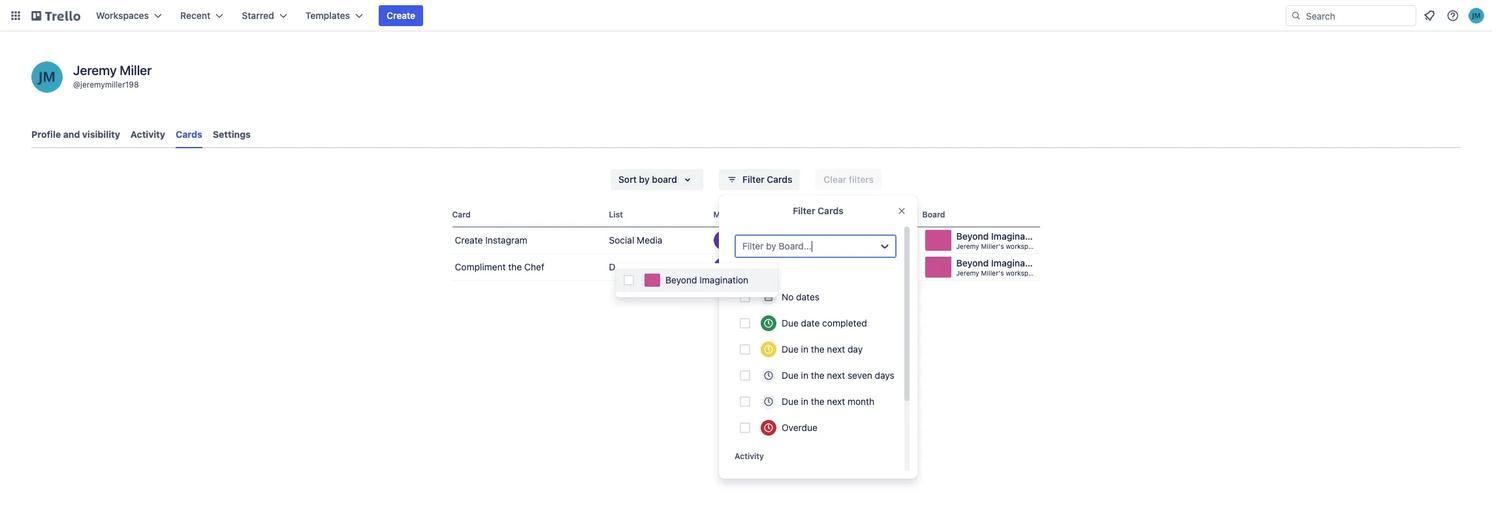 Task type: locate. For each thing, give the bounding box(es) containing it.
0 vertical spatial filter
[[743, 174, 765, 185]]

due date down clear filters "button"
[[825, 210, 859, 219]]

0 vertical spatial miller's
[[981, 242, 1004, 250]]

in for due in the next seven days
[[801, 370, 809, 381]]

0 vertical spatial next
[[827, 344, 845, 355]]

0 vertical spatial beyond imagination jeremy miller's workspace
[[957, 231, 1042, 250]]

create
[[387, 10, 416, 21], [455, 234, 483, 246]]

beyond
[[957, 231, 989, 242], [957, 257, 989, 268], [666, 274, 697, 285]]

create inside button
[[387, 10, 416, 21]]

next
[[827, 344, 845, 355], [827, 370, 845, 381], [827, 396, 845, 407]]

0 horizontal spatial due date
[[735, 268, 769, 278]]

settings link
[[213, 123, 251, 146]]

social
[[609, 234, 634, 246]]

starred
[[242, 10, 274, 21]]

next left the month
[[827, 396, 845, 407]]

settings
[[213, 129, 251, 140]]

2 vertical spatial jeremy
[[957, 269, 979, 277]]

due down due date completed
[[782, 344, 799, 355]]

no
[[782, 291, 794, 302]]

jeremy miller (jeremymiller198) image right open information menu image
[[1469, 8, 1485, 24]]

1 vertical spatial filter
[[793, 205, 816, 216]]

1 vertical spatial by
[[766, 240, 776, 251]]

2 next from the top
[[827, 370, 845, 381]]

primary element
[[0, 0, 1492, 31]]

0 vertical spatial filter cards
[[743, 174, 793, 185]]

social media
[[609, 234, 663, 246]]

create instagram link
[[452, 227, 604, 253]]

next for day
[[827, 344, 845, 355]]

1 horizontal spatial jeremy miller (jeremymiller198) image
[[1469, 8, 1485, 24]]

due
[[825, 210, 840, 219], [735, 268, 750, 278], [782, 317, 799, 329], [782, 344, 799, 355], [782, 370, 799, 381], [782, 396, 799, 407]]

in down due in the next day
[[801, 370, 809, 381]]

due in the next month
[[782, 396, 875, 407]]

1 vertical spatial jeremy miller (jeremymiller198) image
[[731, 257, 750, 277]]

search image
[[1291, 10, 1302, 21]]

0 horizontal spatial filter cards
[[743, 174, 793, 185]]

cards
[[176, 129, 202, 140], [767, 174, 793, 185], [818, 205, 844, 216]]

jeremy miller (jeremymiller198) image
[[31, 61, 63, 93], [731, 257, 750, 277]]

filter up board...
[[793, 205, 816, 216]]

jeremy miller @ jeremymiller198
[[73, 63, 152, 89]]

1 horizontal spatial create
[[455, 234, 483, 246]]

sort by board button
[[611, 169, 703, 190]]

workspaces button
[[88, 5, 170, 26]]

close popover image
[[897, 206, 907, 216]]

due down due in the next day
[[782, 370, 799, 381]]

templates
[[305, 10, 350, 21]]

filter
[[743, 174, 765, 185], [793, 205, 816, 216], [743, 240, 764, 251]]

filter cards down clear
[[793, 205, 844, 216]]

1 vertical spatial activity
[[735, 451, 764, 461]]

1 next from the top
[[827, 344, 845, 355]]

3 in from the top
[[801, 396, 809, 407]]

in down due date completed
[[801, 344, 809, 355]]

1 vertical spatial beyond imagination jeremy miller's workspace
[[957, 257, 1042, 277]]

workspace
[[1006, 242, 1040, 250], [1006, 269, 1040, 277]]

0 horizontal spatial create
[[387, 10, 416, 21]]

completed
[[822, 317, 867, 329]]

date
[[842, 210, 859, 219], [752, 268, 769, 278], [801, 317, 820, 329]]

0 vertical spatial jeremy miller (jeremymiller198) image
[[31, 61, 63, 93]]

terry turtle (terryturtle) image
[[714, 231, 733, 250]]

jeremy
[[73, 63, 117, 78], [957, 242, 979, 250], [957, 269, 979, 277]]

0 vertical spatial by
[[639, 174, 650, 185]]

date down clear filters "button"
[[842, 210, 859, 219]]

1 horizontal spatial filter cards
[[793, 205, 844, 216]]

0 horizontal spatial date
[[752, 268, 769, 278]]

3 next from the top
[[827, 396, 845, 407]]

jeremy miller (jeremymiller198) image
[[1469, 8, 1485, 24], [731, 231, 750, 250]]

1 vertical spatial workspace
[[1006, 269, 1040, 277]]

0 horizontal spatial cards
[[176, 129, 202, 140]]

due up the overdue
[[782, 396, 799, 407]]

2 horizontal spatial cards
[[818, 205, 844, 216]]

dates
[[796, 291, 820, 302]]

2 vertical spatial date
[[801, 317, 820, 329]]

1 vertical spatial miller's
[[981, 269, 1004, 277]]

0 vertical spatial date
[[842, 210, 859, 219]]

0 vertical spatial due date
[[825, 210, 859, 219]]

1 vertical spatial in
[[801, 370, 809, 381]]

0 vertical spatial jeremy
[[73, 63, 117, 78]]

switch to… image
[[9, 9, 22, 22]]

by
[[639, 174, 650, 185], [766, 240, 776, 251]]

sort by board
[[618, 174, 677, 185]]

due down no
[[782, 317, 799, 329]]

by left board...
[[766, 240, 776, 251]]

the down due date completed
[[811, 344, 825, 355]]

by right the sort at the top left of the page
[[639, 174, 650, 185]]

jeremy miller (jeremymiller198) image down terry turtle (terryturtle) icon
[[731, 257, 750, 277]]

back to home image
[[31, 5, 80, 26]]

1 horizontal spatial due date
[[825, 210, 859, 219]]

2 workspace from the top
[[1006, 269, 1040, 277]]

0 vertical spatial workspace
[[1006, 242, 1040, 250]]

board
[[652, 174, 677, 185]]

1 vertical spatial imagination
[[991, 257, 1042, 268]]

0 vertical spatial beyond
[[957, 231, 989, 242]]

in
[[801, 344, 809, 355], [801, 370, 809, 381], [801, 396, 809, 407]]

1 horizontal spatial activity
[[735, 451, 764, 461]]

board
[[923, 210, 945, 219]]

1 vertical spatial cards
[[767, 174, 793, 185]]

0 vertical spatial in
[[801, 344, 809, 355]]

jeremy miller (jeremymiller198) image down members
[[731, 231, 750, 250]]

instagram
[[485, 234, 527, 246]]

in up the overdue
[[801, 396, 809, 407]]

ruby anderson (rubyanderson7) image
[[748, 257, 767, 277]]

0 vertical spatial create
[[387, 10, 416, 21]]

1 horizontal spatial by
[[766, 240, 776, 251]]

filter cards up members
[[743, 174, 793, 185]]

filter up members
[[743, 174, 765, 185]]

cards right activity link
[[176, 129, 202, 140]]

0 horizontal spatial activity
[[131, 129, 165, 140]]

2 horizontal spatial date
[[842, 210, 859, 219]]

0 horizontal spatial jeremy miller (jeremymiller198) image
[[731, 231, 750, 250]]

cards down clear
[[818, 205, 844, 216]]

compliment the chef
[[455, 261, 544, 272]]

0 vertical spatial imagination
[[991, 231, 1042, 242]]

0 vertical spatial jeremy miller (jeremymiller198) image
[[1469, 8, 1485, 24]]

imagination
[[991, 231, 1042, 242], [991, 257, 1042, 268], [700, 274, 749, 285]]

filter by board...
[[743, 240, 812, 251]]

date down filter by board...
[[752, 268, 769, 278]]

and
[[63, 129, 80, 140]]

by inside dropdown button
[[639, 174, 650, 185]]

beyond imagination jeremy miller's workspace
[[957, 231, 1042, 250], [957, 257, 1042, 277]]

filter cards
[[743, 174, 793, 185], [793, 205, 844, 216]]

next left seven
[[827, 370, 845, 381]]

due date
[[825, 210, 859, 219], [735, 268, 769, 278]]

due date right terry turtle (terryturtle) image on the left of the page
[[735, 268, 769, 278]]

next left day
[[827, 344, 845, 355]]

jeremy miller (jeremymiller198) image left @
[[31, 61, 63, 93]]

2 vertical spatial imagination
[[700, 274, 749, 285]]

1 vertical spatial next
[[827, 370, 845, 381]]

profile
[[31, 129, 61, 140]]

due in the next day
[[782, 344, 863, 355]]

cards left clear
[[767, 174, 793, 185]]

members
[[714, 210, 749, 219]]

cards inside button
[[767, 174, 793, 185]]

sort
[[618, 174, 637, 185]]

due date completed
[[782, 317, 867, 329]]

the
[[508, 261, 522, 272], [811, 344, 825, 355], [811, 370, 825, 381], [811, 396, 825, 407]]

date down the dates
[[801, 317, 820, 329]]

1 horizontal spatial cards
[[767, 174, 793, 185]]

2 vertical spatial next
[[827, 396, 845, 407]]

2 vertical spatial in
[[801, 396, 809, 407]]

the down due in the next day
[[811, 370, 825, 381]]

compliment
[[455, 261, 506, 272]]

2 in from the top
[[801, 370, 809, 381]]

filter cards button
[[719, 169, 800, 190]]

cards link
[[176, 123, 202, 148]]

activity
[[131, 129, 165, 140], [735, 451, 764, 461]]

miller's
[[981, 242, 1004, 250], [981, 269, 1004, 277]]

0 horizontal spatial by
[[639, 174, 650, 185]]

filter up ruby anderson (rubyanderson7) icon
[[743, 240, 764, 251]]

1 vertical spatial create
[[455, 234, 483, 246]]

1 in from the top
[[801, 344, 809, 355]]

the up the overdue
[[811, 396, 825, 407]]



Task type: vqa. For each thing, say whether or not it's contained in the screenshot.
2nd 'Beyond Imagination Jeremy Miller's workspace' from the bottom of the page
yes



Task type: describe. For each thing, give the bounding box(es) containing it.
1 workspace from the top
[[1006, 242, 1040, 250]]

filter cards inside filter cards button
[[743, 174, 793, 185]]

0 vertical spatial activity
[[131, 129, 165, 140]]

filter inside button
[[743, 174, 765, 185]]

terry turtle (terryturtle) image
[[714, 257, 733, 277]]

jeremymiller198
[[80, 80, 139, 89]]

next for month
[[827, 396, 845, 407]]

chef
[[524, 261, 544, 272]]

jeremy inside 'jeremy miller @ jeremymiller198'
[[73, 63, 117, 78]]

doing
[[609, 261, 634, 272]]

due down clear
[[825, 210, 840, 219]]

2 vertical spatial beyond
[[666, 274, 697, 285]]

by for sort
[[639, 174, 650, 185]]

next for seven
[[827, 370, 845, 381]]

beyond imagination
[[666, 274, 749, 285]]

recent
[[180, 10, 211, 21]]

clear filters
[[824, 174, 874, 185]]

seven
[[848, 370, 873, 381]]

in for due in the next day
[[801, 344, 809, 355]]

0 vertical spatial cards
[[176, 129, 202, 140]]

the left chef
[[508, 261, 522, 272]]

1 vertical spatial due date
[[735, 268, 769, 278]]

Search field
[[1302, 6, 1416, 25]]

clear
[[824, 174, 847, 185]]

create for create instagram
[[455, 234, 483, 246]]

profile and visibility link
[[31, 123, 120, 146]]

1 vertical spatial jeremy
[[957, 242, 979, 250]]

activity link
[[131, 123, 165, 146]]

open information menu image
[[1447, 9, 1460, 22]]

0 notifications image
[[1422, 8, 1438, 24]]

list
[[609, 210, 623, 219]]

the for due in the next seven days
[[811, 370, 825, 381]]

0 horizontal spatial jeremy miller (jeremymiller198) image
[[31, 61, 63, 93]]

1 horizontal spatial jeremy miller (jeremymiller198) image
[[731, 257, 750, 277]]

by for filter
[[766, 240, 776, 251]]

1 vertical spatial filter cards
[[793, 205, 844, 216]]

overdue
[[782, 422, 818, 433]]

create for create
[[387, 10, 416, 21]]

templates button
[[298, 5, 371, 26]]

starred button
[[234, 5, 295, 26]]

card
[[452, 210, 471, 219]]

clear filters button
[[816, 169, 882, 190]]

1 vertical spatial jeremy miller (jeremymiller198) image
[[731, 231, 750, 250]]

days
[[875, 370, 895, 381]]

no dates
[[782, 291, 820, 302]]

1 miller's from the top
[[981, 242, 1004, 250]]

media
[[637, 234, 663, 246]]

visibility
[[82, 129, 120, 140]]

2 miller's from the top
[[981, 269, 1004, 277]]

in for due in the next month
[[801, 396, 809, 407]]

filters
[[849, 174, 874, 185]]

2 beyond imagination jeremy miller's workspace from the top
[[957, 257, 1042, 277]]

the for due in the next month
[[811, 396, 825, 407]]

due right terry turtle (terryturtle) image on the left of the page
[[735, 268, 750, 278]]

the for due in the next day
[[811, 344, 825, 355]]

workspaces
[[96, 10, 149, 21]]

1 horizontal spatial date
[[801, 317, 820, 329]]

1 vertical spatial beyond
[[957, 257, 989, 268]]

miller
[[120, 63, 152, 78]]

create instagram
[[455, 234, 527, 246]]

2 vertical spatial cards
[[818, 205, 844, 216]]

1 beyond imagination jeremy miller's workspace from the top
[[957, 231, 1042, 250]]

recent button
[[172, 5, 231, 26]]

due in the next seven days
[[782, 370, 895, 381]]

@
[[73, 80, 80, 89]]

month
[[848, 396, 875, 407]]

profile and visibility
[[31, 129, 120, 140]]

compliment the chef link
[[452, 254, 604, 280]]

2 vertical spatial filter
[[743, 240, 764, 251]]

day
[[848, 344, 863, 355]]

board...
[[779, 240, 812, 251]]

1 vertical spatial date
[[752, 268, 769, 278]]

create button
[[379, 5, 423, 26]]



